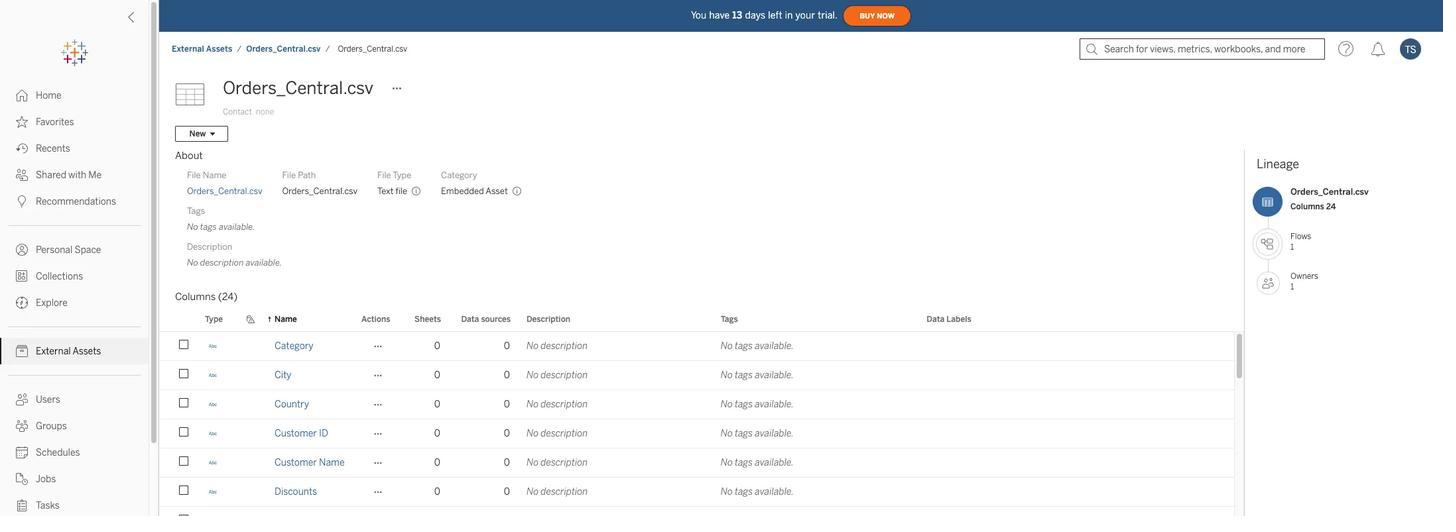 Task type: vqa. For each thing, say whether or not it's contained in the screenshot.
the leftmost External
yes



Task type: describe. For each thing, give the bounding box(es) containing it.
1 horizontal spatial type
[[393, 170, 412, 180]]

row containing customer id
[[159, 420, 1234, 450]]

path
[[298, 170, 316, 180]]

file type
[[377, 170, 412, 180]]

text
[[377, 186, 394, 196]]

left
[[768, 10, 783, 21]]

personal
[[36, 245, 73, 256]]

embedded
[[441, 186, 484, 196]]

city link
[[275, 362, 291, 390]]

explore link
[[0, 290, 149, 316]]

1 horizontal spatial external assets link
[[171, 44, 233, 54]]

1 vertical spatial type
[[205, 315, 223, 324]]

tasks link
[[0, 493, 149, 517]]

customer for customer id
[[275, 428, 317, 440]]

days
[[745, 10, 766, 21]]

description for description
[[527, 315, 570, 324]]

tags for customer id
[[735, 428, 753, 440]]

no tags available. for customer id
[[721, 428, 794, 440]]

shared with me
[[36, 170, 102, 181]]

personal space
[[36, 245, 101, 256]]

about
[[175, 150, 203, 162]]

1 vertical spatial orders_central.csv link
[[187, 186, 262, 198]]

no tags available. for city
[[721, 370, 794, 381]]

tags for country
[[735, 399, 753, 411]]

actions
[[362, 315, 390, 324]]

no tags available. for discounts
[[721, 487, 794, 498]]

sources
[[481, 315, 511, 324]]

contact
[[223, 107, 252, 117]]

now
[[877, 12, 895, 20]]

row group containing category
[[159, 332, 1234, 517]]

1 vertical spatial name
[[275, 315, 297, 324]]

no tags available. for customer name
[[721, 458, 794, 469]]

string image for customer id
[[208, 429, 218, 439]]

available. for city
[[755, 370, 794, 381]]

contact none
[[223, 107, 274, 117]]

have
[[709, 10, 730, 21]]

columns image
[[1253, 187, 1283, 217]]

embedded asset
[[441, 186, 508, 196]]

file name orders_central.csv
[[187, 170, 262, 196]]

customer for customer name
[[275, 458, 317, 469]]

category inside row group
[[275, 341, 314, 352]]

country link
[[275, 391, 309, 419]]

schedules link
[[0, 440, 149, 466]]

assets for external assets / orders_central.csv /
[[206, 44, 232, 54]]

lineage
[[1257, 157, 1299, 172]]

1 vertical spatial external assets link
[[0, 338, 149, 365]]

tags for discounts
[[735, 487, 753, 498]]

recommendations
[[36, 196, 116, 208]]

string image for discounts
[[208, 488, 218, 497]]

no description for customer id
[[527, 428, 588, 440]]

users link
[[0, 387, 149, 413]]

string image for customer name
[[208, 459, 218, 468]]

customer name
[[275, 458, 345, 469]]

external assets
[[36, 346, 101, 358]]

discounts
[[275, 487, 317, 498]]

personal space link
[[0, 237, 149, 263]]

flows
[[1291, 232, 1312, 241]]

external assets / orders_central.csv /
[[172, 44, 330, 54]]

buy
[[860, 12, 875, 20]]

file for file path
[[282, 170, 296, 180]]

tags for customer name
[[735, 458, 753, 469]]

Search for views, metrics, workbooks, and more text field
[[1080, 38, 1325, 60]]

discounts link
[[275, 478, 317, 507]]

name for customer
[[319, 458, 345, 469]]

recents link
[[0, 135, 149, 162]]

buy now
[[860, 12, 895, 20]]

orders_central.csv element
[[334, 44, 411, 54]]

labels
[[947, 315, 972, 324]]

external for external assets
[[36, 346, 71, 358]]

new button
[[175, 126, 228, 142]]

(24)
[[218, 291, 238, 303]]

tags for city
[[735, 370, 753, 381]]

customer name link
[[275, 449, 345, 478]]

description for customer name
[[541, 458, 588, 469]]

navigation panel element
[[0, 40, 149, 517]]

1 for owners 1
[[1291, 282, 1294, 292]]

id
[[319, 428, 328, 440]]

jobs link
[[0, 466, 149, 493]]

customer id
[[275, 428, 328, 440]]

no description for customer name
[[527, 458, 588, 469]]

tags for tags no tags available.
[[187, 206, 205, 216]]

no description for city
[[527, 370, 588, 381]]

no tags available. for category
[[721, 341, 794, 352]]

schedules
[[36, 448, 80, 459]]

description no description available.
[[187, 242, 282, 268]]

home link
[[0, 82, 149, 109]]

your
[[796, 10, 815, 21]]

3 file from the left
[[377, 170, 391, 180]]

available. for category
[[755, 341, 794, 352]]

string image for country
[[208, 400, 218, 410]]

groups
[[36, 421, 67, 432]]

2 / from the left
[[325, 44, 330, 54]]

this file type can only contain a single table. image
[[411, 186, 421, 196]]

1 horizontal spatial category
[[441, 170, 477, 180]]

row containing discounts
[[159, 478, 1234, 509]]

owners
[[1291, 272, 1319, 281]]

home
[[36, 90, 62, 101]]

name for file
[[203, 170, 226, 180]]

customer id link
[[275, 420, 328, 448]]

description for description no description available.
[[187, 242, 232, 252]]

available. for customer name
[[755, 458, 794, 469]]

space
[[75, 245, 101, 256]]

buy now button
[[843, 5, 911, 27]]

owners image
[[1257, 272, 1280, 295]]

new
[[189, 129, 206, 139]]

row containing city
[[159, 362, 1234, 392]]

in
[[785, 10, 793, 21]]

collections link
[[0, 263, 149, 290]]

collections
[[36, 271, 83, 283]]

file
[[396, 186, 407, 196]]

with
[[68, 170, 86, 181]]

flows 1
[[1291, 232, 1312, 252]]

grid containing category
[[159, 307, 1244, 517]]



Task type: locate. For each thing, give the bounding box(es) containing it.
/ up contact
[[237, 44, 242, 54]]

flows image
[[1256, 233, 1280, 256]]

type up 'file'
[[393, 170, 412, 180]]

you have 13 days left in your trial.
[[691, 10, 838, 21]]

asset
[[486, 186, 508, 196]]

1 inside flows 1
[[1291, 242, 1294, 252]]

external assets link
[[171, 44, 233, 54], [0, 338, 149, 365]]

1 vertical spatial assets
[[73, 346, 101, 358]]

category
[[441, 170, 477, 180], [275, 341, 314, 352]]

external
[[172, 44, 204, 54], [36, 346, 71, 358]]

customer left id
[[275, 428, 317, 440]]

assets
[[206, 44, 232, 54], [73, 346, 101, 358]]

columns left (24)
[[175, 291, 216, 303]]

3 row from the top
[[159, 391, 1234, 421]]

string image for category
[[208, 342, 218, 351]]

tasks
[[36, 501, 60, 512]]

no description for category
[[527, 341, 588, 352]]

no
[[187, 222, 198, 232], [187, 258, 198, 268], [527, 341, 539, 352], [721, 341, 733, 352], [527, 370, 539, 381], [721, 370, 733, 381], [527, 399, 539, 411], [721, 399, 733, 411], [527, 428, 539, 440], [721, 428, 733, 440], [527, 458, 539, 469], [721, 458, 733, 469], [527, 487, 539, 498], [721, 487, 733, 498]]

assets up users link at the left bottom of page
[[73, 346, 101, 358]]

file inside file path orders_central.csv
[[282, 170, 296, 180]]

3 string image from the top
[[208, 429, 218, 439]]

6 no description from the top
[[527, 487, 588, 498]]

no inside tags no tags available.
[[187, 222, 198, 232]]

/
[[237, 44, 242, 54], [325, 44, 330, 54]]

customer
[[275, 428, 317, 440], [275, 458, 317, 469]]

1
[[1291, 242, 1294, 252], [1291, 282, 1294, 292]]

1 vertical spatial external
[[36, 346, 71, 358]]

2 row from the top
[[159, 362, 1234, 392]]

1 vertical spatial string image
[[208, 400, 218, 410]]

shared with me link
[[0, 162, 149, 188]]

1 vertical spatial 1
[[1291, 282, 1294, 292]]

1 horizontal spatial external
[[172, 44, 204, 54]]

description
[[200, 258, 244, 268], [541, 341, 588, 352], [541, 370, 588, 381], [541, 399, 588, 411], [541, 428, 588, 440], [541, 458, 588, 469], [541, 487, 588, 498]]

name inside file name orders_central.csv
[[203, 170, 226, 180]]

tags inside tags no tags available.
[[187, 206, 205, 216]]

2 horizontal spatial name
[[319, 458, 345, 469]]

4 no tags available. from the top
[[721, 428, 794, 440]]

type down columns (24)
[[205, 315, 223, 324]]

0 horizontal spatial data
[[461, 315, 479, 324]]

0 vertical spatial category
[[441, 170, 477, 180]]

name
[[203, 170, 226, 180], [275, 315, 297, 324], [319, 458, 345, 469]]

description for customer id
[[541, 428, 588, 440]]

explore
[[36, 298, 68, 309]]

grid
[[159, 307, 1244, 517]]

file inside file name orders_central.csv
[[187, 170, 201, 180]]

no tags available.
[[721, 341, 794, 352], [721, 370, 794, 381], [721, 399, 794, 411], [721, 428, 794, 440], [721, 458, 794, 469], [721, 487, 794, 498]]

2 horizontal spatial file
[[377, 170, 391, 180]]

table image
[[175, 75, 215, 115]]

2 data from the left
[[927, 315, 945, 324]]

favorites
[[36, 117, 74, 128]]

2 vertical spatial string image
[[208, 429, 218, 439]]

tags for tags
[[721, 315, 738, 324]]

1 vertical spatial string image
[[208, 459, 218, 468]]

name down id
[[319, 458, 345, 469]]

trial.
[[818, 10, 838, 21]]

0 vertical spatial string image
[[208, 371, 218, 380]]

0 vertical spatial assets
[[206, 44, 232, 54]]

orders_central.csv
[[246, 44, 321, 54], [338, 44, 407, 54], [223, 78, 373, 99], [187, 186, 262, 196], [282, 186, 358, 196], [1291, 187, 1369, 197]]

0 horizontal spatial external
[[36, 346, 71, 358]]

available. inside description no description available.
[[246, 258, 282, 268]]

0 vertical spatial description
[[187, 242, 232, 252]]

1 / from the left
[[237, 44, 242, 54]]

tags no tags available.
[[187, 206, 255, 232]]

2 no description from the top
[[527, 370, 588, 381]]

2 no tags available. from the top
[[721, 370, 794, 381]]

1 horizontal spatial tags
[[721, 315, 738, 324]]

country
[[275, 399, 309, 411]]

data left labels
[[927, 315, 945, 324]]

1 vertical spatial category
[[275, 341, 314, 352]]

external up table "image"
[[172, 44, 204, 54]]

0 horizontal spatial columns
[[175, 291, 216, 303]]

1 vertical spatial description
[[527, 315, 570, 324]]

0 vertical spatial tags
[[187, 206, 205, 216]]

6 row from the top
[[159, 478, 1234, 509]]

0 vertical spatial type
[[393, 170, 412, 180]]

me
[[88, 170, 102, 181]]

no inside description no description available.
[[187, 258, 198, 268]]

file up the text
[[377, 170, 391, 180]]

columns inside orders_central.csv columns 24
[[1291, 202, 1324, 211]]

13
[[732, 10, 743, 21]]

users
[[36, 395, 60, 406]]

file
[[187, 170, 201, 180], [282, 170, 296, 180], [377, 170, 391, 180]]

2 string image from the top
[[208, 400, 218, 410]]

groups link
[[0, 413, 149, 440]]

description
[[187, 242, 232, 252], [527, 315, 570, 324]]

external down explore
[[36, 346, 71, 358]]

6 no tags available. from the top
[[721, 487, 794, 498]]

description inside description no description available.
[[187, 242, 232, 252]]

1 file from the left
[[187, 170, 201, 180]]

0 vertical spatial string image
[[208, 342, 218, 351]]

description for country
[[541, 399, 588, 411]]

1 no tags available. from the top
[[721, 341, 794, 352]]

columns left 24
[[1291, 202, 1324, 211]]

1 data from the left
[[461, 315, 479, 324]]

0 vertical spatial columns
[[1291, 202, 1324, 211]]

7 row from the top
[[159, 507, 1234, 517]]

available. for customer id
[[755, 428, 794, 440]]

0 vertical spatial name
[[203, 170, 226, 180]]

sheets
[[415, 315, 441, 324]]

assets for external assets
[[73, 346, 101, 358]]

description for category
[[541, 341, 588, 352]]

cell inside row group
[[919, 507, 1234, 517]]

1 horizontal spatial assets
[[206, 44, 232, 54]]

category up embedded
[[441, 170, 477, 180]]

data
[[461, 315, 479, 324], [927, 315, 945, 324]]

available.
[[219, 222, 255, 232], [246, 258, 282, 268], [755, 341, 794, 352], [755, 370, 794, 381], [755, 399, 794, 411], [755, 428, 794, 440], [755, 458, 794, 469], [755, 487, 794, 498]]

24
[[1326, 202, 1336, 211]]

name down about
[[203, 170, 226, 180]]

available. for country
[[755, 399, 794, 411]]

1 for flows 1
[[1291, 242, 1294, 252]]

data sources
[[461, 315, 511, 324]]

jobs
[[36, 474, 56, 486]]

4 row from the top
[[159, 420, 1234, 450]]

owners 1
[[1291, 272, 1319, 292]]

0 horizontal spatial name
[[203, 170, 226, 180]]

3 no tags available. from the top
[[721, 399, 794, 411]]

description inside description no description available.
[[200, 258, 244, 268]]

1 1 from the top
[[1291, 242, 1294, 252]]

0 horizontal spatial type
[[205, 315, 223, 324]]

3 no description from the top
[[527, 399, 588, 411]]

5 no tags available. from the top
[[721, 458, 794, 469]]

1 vertical spatial tags
[[721, 315, 738, 324]]

text file
[[377, 186, 407, 196]]

external assets link up users link at the left bottom of page
[[0, 338, 149, 365]]

tags
[[187, 206, 205, 216], [721, 315, 738, 324]]

none
[[256, 107, 274, 117]]

5 no description from the top
[[527, 458, 588, 469]]

string image
[[208, 342, 218, 351], [208, 459, 218, 468], [208, 488, 218, 497]]

row containing country
[[159, 391, 1234, 421]]

2 1 from the top
[[1291, 282, 1294, 292]]

row containing category
[[159, 332, 1234, 363]]

description down tags no tags available.
[[187, 242, 232, 252]]

available. inside tags no tags available.
[[219, 222, 255, 232]]

2 vertical spatial name
[[319, 458, 345, 469]]

description right sources
[[527, 315, 570, 324]]

row group
[[159, 332, 1234, 517]]

city
[[275, 370, 291, 381]]

1 horizontal spatial description
[[527, 315, 570, 324]]

0 horizontal spatial external assets link
[[0, 338, 149, 365]]

string image for city
[[208, 371, 218, 380]]

1 no description from the top
[[527, 341, 588, 352]]

orders_central.csv link up tags no tags available.
[[187, 186, 262, 198]]

1 vertical spatial columns
[[175, 291, 216, 303]]

external assets link up table "image"
[[171, 44, 233, 54]]

category up city link
[[275, 341, 314, 352]]

shared
[[36, 170, 66, 181]]

type
[[393, 170, 412, 180], [205, 315, 223, 324]]

0 vertical spatial external
[[172, 44, 204, 54]]

0 vertical spatial external assets link
[[171, 44, 233, 54]]

1 row from the top
[[159, 332, 1234, 363]]

orders_central.csv link up none
[[246, 44, 321, 54]]

assets up table "image"
[[206, 44, 232, 54]]

0 horizontal spatial category
[[275, 341, 314, 352]]

recents
[[36, 143, 70, 155]]

4 no description from the top
[[527, 428, 588, 440]]

1 inside owners 1
[[1291, 282, 1294, 292]]

1 vertical spatial customer
[[275, 458, 317, 469]]

0 horizontal spatial /
[[237, 44, 242, 54]]

data for data labels
[[927, 315, 945, 324]]

category link
[[275, 332, 314, 361]]

data left sources
[[461, 315, 479, 324]]

/ left "orders_central.csv" "element"
[[325, 44, 330, 54]]

file for file name
[[187, 170, 201, 180]]

2 vertical spatial string image
[[208, 488, 218, 497]]

2 file from the left
[[282, 170, 296, 180]]

file path orders_central.csv
[[282, 170, 358, 196]]

1 horizontal spatial columns
[[1291, 202, 1324, 211]]

customer up discounts
[[275, 458, 317, 469]]

1 horizontal spatial name
[[275, 315, 297, 324]]

1 customer from the top
[[275, 428, 317, 440]]

row containing customer name
[[159, 449, 1234, 480]]

2 string image from the top
[[208, 459, 218, 468]]

row
[[159, 332, 1234, 363], [159, 362, 1234, 392], [159, 391, 1234, 421], [159, 420, 1234, 450], [159, 449, 1234, 480], [159, 478, 1234, 509], [159, 507, 1234, 517]]

main navigation. press the up and down arrow keys to access links. element
[[0, 82, 149, 517]]

assets inside main navigation. press the up and down arrow keys to access links. element
[[73, 346, 101, 358]]

5 row from the top
[[159, 449, 1234, 480]]

1 horizontal spatial /
[[325, 44, 330, 54]]

recommendations link
[[0, 188, 149, 215]]

no description for country
[[527, 399, 588, 411]]

1 down owners
[[1291, 282, 1294, 292]]

0 vertical spatial 1
[[1291, 242, 1294, 252]]

0 horizontal spatial tags
[[187, 206, 205, 216]]

columns (24)
[[175, 291, 238, 303]]

favorites link
[[0, 109, 149, 135]]

1 horizontal spatial data
[[927, 315, 945, 324]]

cell
[[919, 507, 1234, 517]]

0 vertical spatial orders_central.csv link
[[246, 44, 321, 54]]

you
[[691, 10, 707, 21]]

columns
[[1291, 202, 1324, 211], [175, 291, 216, 303]]

name inside row group
[[319, 458, 345, 469]]

available. for discounts
[[755, 487, 794, 498]]

0 vertical spatial customer
[[275, 428, 317, 440]]

1 string image from the top
[[208, 342, 218, 351]]

0 horizontal spatial file
[[187, 170, 201, 180]]

external for external assets / orders_central.csv /
[[172, 44, 204, 54]]

no description
[[527, 341, 588, 352], [527, 370, 588, 381], [527, 399, 588, 411], [527, 428, 588, 440], [527, 458, 588, 469], [527, 487, 588, 498]]

1 string image from the top
[[208, 371, 218, 380]]

1 down the flows
[[1291, 242, 1294, 252]]

description for city
[[541, 370, 588, 381]]

description for discounts
[[541, 487, 588, 498]]

tags for category
[[735, 341, 753, 352]]

0 horizontal spatial assets
[[73, 346, 101, 358]]

no description for discounts
[[527, 487, 588, 498]]

2 customer from the top
[[275, 458, 317, 469]]

orders_central.csv columns 24
[[1291, 187, 1369, 211]]

data for data sources
[[461, 315, 479, 324]]

3 string image from the top
[[208, 488, 218, 497]]

file left path
[[282, 170, 296, 180]]

0 horizontal spatial description
[[187, 242, 232, 252]]

data labels
[[927, 315, 972, 324]]

tags inside tags no tags available.
[[200, 222, 217, 232]]

this table or file is embedded in the published asset on the server, and you can't create a new workbook from it. files embedded in workbooks aren't shared with other tableau site users. image
[[512, 186, 522, 196]]

0
[[434, 341, 440, 352], [504, 341, 510, 352], [434, 370, 440, 381], [504, 370, 510, 381], [434, 399, 440, 411], [504, 399, 510, 411], [434, 428, 440, 440], [504, 428, 510, 440], [434, 458, 440, 469], [504, 458, 510, 469], [434, 487, 440, 498], [504, 487, 510, 498]]

tags
[[200, 222, 217, 232], [735, 341, 753, 352], [735, 370, 753, 381], [735, 399, 753, 411], [735, 428, 753, 440], [735, 458, 753, 469], [735, 487, 753, 498]]

file down about
[[187, 170, 201, 180]]

name up category link
[[275, 315, 297, 324]]

no tags available. for country
[[721, 399, 794, 411]]

external inside main navigation. press the up and down arrow keys to access links. element
[[36, 346, 71, 358]]

orders_central.csv link
[[246, 44, 321, 54], [187, 186, 262, 198]]

string image
[[208, 371, 218, 380], [208, 400, 218, 410], [208, 429, 218, 439]]

1 horizontal spatial file
[[282, 170, 296, 180]]



